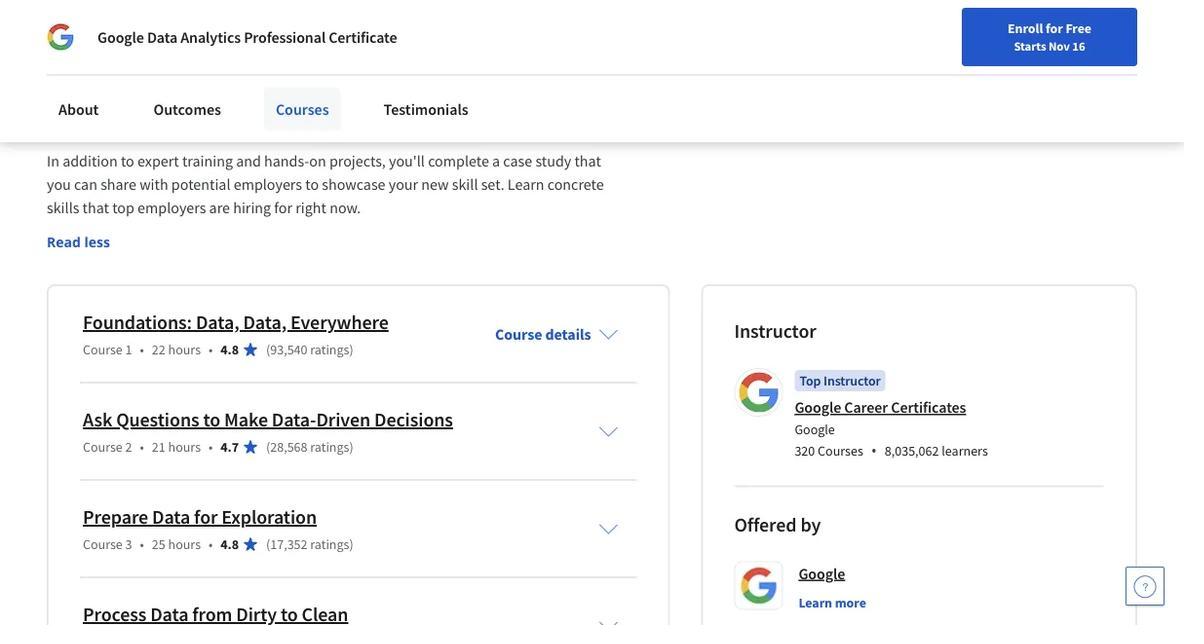 Task type: vqa. For each thing, say whether or not it's contained in the screenshot.
you'll
yes



Task type: describe. For each thing, give the bounding box(es) containing it.
ask questions to make data-driven decisions link
[[83, 409, 453, 433]]

now.
[[330, 199, 361, 218]]

top instructor google career certificates google 320 courses • 8,035,062 learners
[[795, 373, 988, 462]]

28,568
[[270, 439, 308, 457]]

320
[[795, 443, 815, 460]]

ask questions to make data-driven decisions
[[83, 409, 453, 433]]

course 3 • 25 hours •
[[83, 537, 213, 554]]

0 vertical spatial employers
[[234, 175, 302, 195]]

outcomes link
[[142, 88, 233, 131]]

8,035,062
[[885, 443, 939, 460]]

you'll
[[87, 27, 126, 47]]

share
[[101, 175, 136, 195]]

0 vertical spatial courses
[[276, 99, 329, 119]]

about
[[58, 99, 99, 119]]

on
[[309, 152, 326, 171]]

hours for data,
[[168, 342, 201, 359]]

skills
[[47, 199, 79, 218]]

• down foundations: data, data, everywhere
[[209, 342, 213, 359]]

( for everywhere
[[266, 342, 270, 359]]

presentations,
[[339, 89, 433, 109]]

you'll
[[389, 152, 425, 171]]

case
[[503, 152, 532, 171]]

skill
[[452, 175, 478, 195]]

enroll for free starts nov 16
[[1008, 19, 1092, 54]]

thinking,
[[504, 27, 562, 47]]

and inside the in addition to expert training and hands-on projects, you'll complete a case study that you can share with potential employers to showcase your new skill set. learn concrete skills that top employers are hiring for right now.
[[236, 152, 261, 171]]

ask
[[83, 409, 112, 433]]

nov
[[1049, 38, 1070, 54]]

0 horizontal spatial for
[[194, 506, 218, 531]]

instructor inside top instructor google career certificates google 320 courses • 8,035,062 learners
[[824, 373, 881, 391]]

hands-
[[264, 152, 309, 171]]

ethics,
[[47, 50, 90, 70]]

problem
[[345, 27, 400, 47]]

1 horizontal spatial you
[[185, 89, 210, 109]]

testimonials
[[384, 99, 469, 119]]

( 93,540 ratings )
[[266, 342, 354, 359]]

ratings for exploration
[[310, 537, 349, 554]]

google up 320
[[795, 421, 835, 439]]

• right 2
[[140, 439, 144, 457]]

google career certificates image
[[737, 372, 780, 415]]

you inside the in addition to expert training and hands-on projects, you'll complete a case study that you can share with potential employers to showcase your new skill set. learn concrete skills that top employers are hiring for right now.
[[47, 175, 71, 195]]

gain
[[130, 27, 159, 47]]

concrete
[[548, 175, 604, 195]]

1 horizontal spatial data
[[565, 27, 594, 47]]

google image
[[47, 23, 74, 51]]

everywhere
[[290, 311, 389, 336]]

and inside data cleaning, problem solving, critical thinking, data ethics, and data visualization
[[93, 50, 118, 70]]

in
[[47, 152, 59, 171]]

foundations: data, data, everywhere link
[[83, 311, 389, 336]]

google link
[[799, 563, 845, 587]]

course for foundations: data, data, everywhere
[[83, 342, 123, 359]]

• inside top instructor google career certificates google 320 courses • 8,035,062 learners
[[871, 441, 877, 462]]

0 vertical spatial will
[[162, 27, 187, 47]]

course 2 • 21 hours •
[[83, 439, 213, 457]]

course details
[[495, 325, 591, 345]]

prepare
[[83, 506, 148, 531]]

21
[[152, 439, 165, 457]]

google data analytics professional certificate
[[97, 27, 397, 47]]

learn
[[242, 89, 277, 109]]

with
[[140, 175, 168, 195]]

programming
[[142, 113, 231, 132]]

) for everywhere
[[349, 342, 354, 359]]

learners
[[942, 443, 988, 460]]

skills
[[47, 27, 84, 47]]

offered
[[734, 513, 797, 538]]

3
[[125, 537, 132, 554]]

data for for
[[152, 506, 190, 531]]

are
[[209, 199, 230, 218]]

courses link
[[264, 88, 341, 131]]

top
[[112, 199, 134, 218]]

• right 3
[[140, 537, 144, 554]]

prepare data for exploration link
[[83, 506, 317, 531]]

analytics
[[181, 27, 241, 47]]

0 vertical spatial that
[[575, 152, 601, 171]]

• right 1
[[140, 342, 144, 359]]

and inside presentations, spreadsheets, sql, tableau and r programming
[[101, 113, 127, 132]]

data-
[[272, 409, 316, 433]]

exploration
[[222, 506, 317, 531]]

google career certificates link
[[795, 399, 966, 418]]

course details button
[[480, 298, 634, 372]]

certificate
[[329, 27, 397, 47]]

potential
[[171, 175, 231, 195]]

) for make
[[349, 439, 354, 457]]

r
[[130, 113, 139, 132]]

to for make
[[203, 409, 220, 433]]

4.8 for for
[[221, 537, 239, 554]]

starts
[[1014, 38, 1046, 54]]

platforms
[[47, 89, 115, 109]]

testimonials link
[[372, 88, 480, 131]]

16
[[1073, 38, 1086, 54]]

0 horizontal spatial instructor
[[734, 320, 817, 344]]

1 horizontal spatial include:
[[281, 89, 336, 109]]

( 28,568 ratings )
[[266, 439, 354, 457]]

by
[[801, 513, 821, 538]]

2 data, from the left
[[243, 311, 287, 336]]

course 1 • 22 hours •
[[83, 342, 213, 359]]

tools
[[147, 89, 181, 109]]

free
[[1066, 19, 1092, 37]]

read
[[47, 234, 81, 252]]

enroll
[[1008, 19, 1043, 37]]

career
[[844, 399, 888, 418]]

course for prepare data for exploration
[[83, 537, 123, 554]]

data inside data cleaning, problem solving, critical thinking, data ethics, and data visualization
[[249, 27, 279, 47]]



Task type: locate. For each thing, give the bounding box(es) containing it.
0 vertical spatial 4.8
[[221, 342, 239, 359]]

to left make at the bottom of the page
[[203, 409, 220, 433]]

driven
[[316, 409, 371, 433]]

course inside dropdown button
[[495, 325, 542, 345]]

expert
[[137, 152, 179, 171]]

for up "nov"
[[1046, 19, 1063, 37]]

4.8 down foundations: data, data, everywhere
[[221, 342, 239, 359]]

2 ( from the top
[[266, 439, 270, 457]]

include: right learn
[[281, 89, 336, 109]]

coursera image
[[16, 16, 139, 47]]

0 horizontal spatial to
[[121, 152, 134, 171]]

complete
[[428, 152, 489, 171]]

0 horizontal spatial you
[[47, 175, 71, 195]]

2 vertical spatial )
[[349, 537, 354, 554]]

1 vertical spatial learn
[[799, 595, 833, 613]]

1 vertical spatial courses
[[818, 443, 863, 460]]

courses up on
[[276, 99, 329, 119]]

courses
[[276, 99, 329, 119], [818, 443, 863, 460]]

1 vertical spatial include:
[[281, 89, 336, 109]]

hours right 22
[[168, 342, 201, 359]]

instructor
[[734, 320, 817, 344], [824, 373, 881, 391]]

1 vertical spatial ratings
[[310, 439, 349, 457]]

employers
[[234, 175, 302, 195], [138, 199, 206, 218]]

hours for questions
[[168, 439, 201, 457]]

•
[[140, 342, 144, 359], [209, 342, 213, 359], [140, 439, 144, 457], [209, 439, 213, 457], [871, 441, 877, 462], [140, 537, 144, 554], [209, 537, 213, 554]]

None search field
[[262, 12, 428, 51]]

data up 25
[[152, 506, 190, 531]]

data down gain
[[121, 50, 150, 70]]

1 ) from the top
[[349, 342, 354, 359]]

for inside the in addition to expert training and hands-on projects, you'll complete a case study that you can share with potential employers to showcase your new skill set. learn concrete skills that top employers are hiring for right now.
[[274, 199, 293, 218]]

0 horizontal spatial will
[[162, 27, 187, 47]]

and up r
[[118, 89, 144, 109]]

questions
[[116, 409, 199, 433]]

• down prepare data for exploration
[[209, 537, 213, 554]]

course for ask questions to make data-driven decisions
[[83, 439, 123, 457]]

instructor up top
[[734, 320, 817, 344]]

25
[[152, 537, 165, 554]]

show notifications image
[[993, 24, 1016, 48]]

set.
[[481, 175, 505, 195]]

menu item
[[847, 19, 972, 83]]

skills you'll gain will include:
[[47, 27, 249, 47]]

0 vertical spatial to
[[121, 152, 134, 171]]

employers up hiring
[[234, 175, 302, 195]]

learn inside button
[[799, 595, 833, 613]]

course left details
[[495, 325, 542, 345]]

ratings down driven
[[310, 439, 349, 457]]

that
[[575, 152, 601, 171], [82, 199, 109, 218]]

spreadsheets,
[[436, 89, 528, 109]]

for inside enroll for free starts nov 16
[[1046, 19, 1063, 37]]

study
[[536, 152, 572, 171]]

learn down case
[[508, 175, 544, 195]]

0 vertical spatial (
[[266, 342, 270, 359]]

2
[[125, 439, 132, 457]]

top
[[800, 373, 821, 391]]

0 horizontal spatial data
[[121, 50, 150, 70]]

17,352
[[270, 537, 308, 554]]

0 horizontal spatial data,
[[196, 311, 239, 336]]

to up right
[[305, 175, 319, 195]]

sql,
[[531, 89, 561, 109]]

1 vertical spatial will
[[213, 89, 239, 109]]

visualization
[[153, 50, 235, 70]]

2 4.8 from the top
[[221, 537, 239, 554]]

1 vertical spatial 4.8
[[221, 537, 239, 554]]

and left hands-
[[236, 152, 261, 171]]

0 vertical spatial )
[[349, 342, 354, 359]]

data,
[[196, 311, 239, 336], [243, 311, 287, 336]]

and left r
[[101, 113, 127, 132]]

1 horizontal spatial data,
[[243, 311, 287, 336]]

1 vertical spatial you
[[47, 175, 71, 195]]

data
[[249, 27, 279, 47], [147, 27, 178, 47], [152, 506, 190, 531]]

right
[[296, 199, 327, 218]]

) down driven
[[349, 439, 354, 457]]

offered by
[[734, 513, 821, 538]]

projects,
[[329, 152, 386, 171]]

2 horizontal spatial to
[[305, 175, 319, 195]]

0 vertical spatial learn
[[508, 175, 544, 195]]

learn more button
[[799, 594, 866, 614]]

critical
[[457, 27, 501, 47]]

ratings for everywhere
[[310, 342, 349, 359]]

0 horizontal spatial learn
[[508, 175, 544, 195]]

1 vertical spatial (
[[266, 439, 270, 457]]

that down can
[[82, 199, 109, 218]]

) right 17,352
[[349, 537, 354, 554]]

0 horizontal spatial include:
[[191, 27, 246, 47]]

ratings down everywhere
[[310, 342, 349, 359]]

course left 1
[[83, 342, 123, 359]]

data for analytics
[[147, 27, 178, 47]]

1 horizontal spatial for
[[274, 199, 293, 218]]

4.8 for data,
[[221, 342, 239, 359]]

you up programming
[[185, 89, 210, 109]]

0 horizontal spatial employers
[[138, 199, 206, 218]]

help center image
[[1134, 575, 1157, 599]]

1 4.8 from the top
[[221, 342, 239, 359]]

hours right 25
[[168, 537, 201, 554]]

will up visualization
[[162, 27, 187, 47]]

1 ratings from the top
[[310, 342, 349, 359]]

1 horizontal spatial employers
[[234, 175, 302, 195]]

can
[[74, 175, 97, 195]]

hiring
[[233, 199, 271, 218]]

you up skills
[[47, 175, 71, 195]]

make
[[224, 409, 268, 433]]

2 vertical spatial for
[[194, 506, 218, 531]]

0 vertical spatial hours
[[168, 342, 201, 359]]

( down foundations: data, data, everywhere
[[266, 342, 270, 359]]

• left 8,035,062
[[871, 441, 877, 462]]

to
[[121, 152, 134, 171], [305, 175, 319, 195], [203, 409, 220, 433]]

) down everywhere
[[349, 342, 354, 359]]

for
[[1046, 19, 1063, 37], [274, 199, 293, 218], [194, 506, 218, 531]]

1
[[125, 342, 132, 359]]

employers down with
[[138, 199, 206, 218]]

ratings right 17,352
[[310, 537, 349, 554]]

4.8
[[221, 342, 239, 359], [221, 537, 239, 554]]

addition
[[63, 152, 118, 171]]

2 vertical spatial hours
[[168, 537, 201, 554]]

will
[[162, 27, 187, 47], [213, 89, 239, 109]]

tableau
[[47, 113, 98, 132]]

platforms and tools you will learn include:
[[47, 89, 336, 109]]

data left cleaning,
[[249, 27, 279, 47]]

0 horizontal spatial that
[[82, 199, 109, 218]]

outcomes
[[153, 99, 221, 119]]

2 ) from the top
[[349, 439, 354, 457]]

data, up 93,540
[[243, 311, 287, 336]]

in addition to expert training and hands-on projects, you'll complete a case study that you can share with potential employers to showcase your new skill set. learn concrete skills that top employers are hiring for right now.
[[47, 152, 607, 218]]

learn down the google link
[[799, 595, 833, 613]]

to up share
[[121, 152, 134, 171]]

1 horizontal spatial will
[[213, 89, 239, 109]]

read less button
[[47, 233, 110, 253]]

4.8 down prepare data for exploration
[[221, 537, 239, 554]]

0 vertical spatial include:
[[191, 27, 246, 47]]

2 hours from the top
[[168, 439, 201, 457]]

certificates
[[891, 399, 966, 418]]

for left exploration
[[194, 506, 218, 531]]

google up learn more button on the right bottom of page
[[799, 565, 845, 585]]

) for exploration
[[349, 537, 354, 554]]

3 hours from the top
[[168, 537, 201, 554]]

0 vertical spatial instructor
[[734, 320, 817, 344]]

1 horizontal spatial to
[[203, 409, 220, 433]]

data right thinking,
[[565, 27, 594, 47]]

google right skills
[[97, 27, 144, 47]]

1 hours from the top
[[168, 342, 201, 359]]

to for expert
[[121, 152, 134, 171]]

3 ) from the top
[[349, 537, 354, 554]]

solving,
[[403, 27, 454, 47]]

2 vertical spatial to
[[203, 409, 220, 433]]

2 vertical spatial ratings
[[310, 537, 349, 554]]

that up concrete
[[575, 152, 601, 171]]

details
[[545, 325, 591, 345]]

ratings for make
[[310, 439, 349, 457]]

read less
[[47, 234, 110, 252]]

hours for data
[[168, 537, 201, 554]]

( down ask questions to make data-driven decisions
[[266, 439, 270, 457]]

1 vertical spatial for
[[274, 199, 293, 218]]

4.7
[[221, 439, 239, 457]]

2 ratings from the top
[[310, 439, 349, 457]]

1 vertical spatial hours
[[168, 439, 201, 457]]

2 horizontal spatial for
[[1046, 19, 1063, 37]]

learn more
[[799, 595, 866, 613]]

1 vertical spatial data
[[121, 50, 150, 70]]

( for exploration
[[266, 537, 270, 554]]

3 ( from the top
[[266, 537, 270, 554]]

0 vertical spatial you
[[185, 89, 210, 109]]

more
[[835, 595, 866, 613]]

( 17,352 ratings )
[[266, 537, 354, 554]]

less
[[84, 234, 110, 252]]

you
[[185, 89, 210, 109], [47, 175, 71, 195]]

course left 2
[[83, 439, 123, 457]]

hours right '21'
[[168, 439, 201, 457]]

course left 3
[[83, 537, 123, 554]]

1 vertical spatial instructor
[[824, 373, 881, 391]]

learn inside the in addition to expert training and hands-on projects, you'll complete a case study that you can share with potential employers to showcase your new skill set. learn concrete skills that top employers are hiring for right now.
[[508, 175, 544, 195]]

1 ( from the top
[[266, 342, 270, 359]]

( for make
[[266, 439, 270, 457]]

1 vertical spatial employers
[[138, 199, 206, 218]]

0 vertical spatial data
[[565, 27, 594, 47]]

include: up visualization
[[191, 27, 246, 47]]

a
[[492, 152, 500, 171]]

courses inside top instructor google career certificates google 320 courses • 8,035,062 learners
[[818, 443, 863, 460]]

0 vertical spatial for
[[1046, 19, 1063, 37]]

presentations, spreadsheets, sql, tableau and r programming
[[47, 89, 565, 132]]

1 horizontal spatial that
[[575, 152, 601, 171]]

• left the 4.7 at left bottom
[[209, 439, 213, 457]]

for left right
[[274, 199, 293, 218]]

about link
[[47, 88, 111, 131]]

0 vertical spatial ratings
[[310, 342, 349, 359]]

1 horizontal spatial learn
[[799, 595, 833, 613]]

1 horizontal spatial courses
[[818, 443, 863, 460]]

22
[[152, 342, 165, 359]]

1 horizontal spatial instructor
[[824, 373, 881, 391]]

3 ratings from the top
[[310, 537, 349, 554]]

data, up course 1 • 22 hours • at the left of page
[[196, 311, 239, 336]]

learn
[[508, 175, 544, 195], [799, 595, 833, 613]]

hours
[[168, 342, 201, 359], [168, 439, 201, 457], [168, 537, 201, 554]]

1 data, from the left
[[196, 311, 239, 336]]

1 vertical spatial that
[[82, 199, 109, 218]]

1 vertical spatial )
[[349, 439, 354, 457]]

0 horizontal spatial courses
[[276, 99, 329, 119]]

and down you'll
[[93, 50, 118, 70]]

your
[[389, 175, 418, 195]]

1 vertical spatial to
[[305, 175, 319, 195]]

data up visualization
[[147, 27, 178, 47]]

showcase
[[322, 175, 386, 195]]

new
[[421, 175, 449, 195]]

2 vertical spatial (
[[266, 537, 270, 554]]

will left learn
[[213, 89, 239, 109]]

google down top
[[795, 399, 841, 418]]

instructor up career
[[824, 373, 881, 391]]

( down exploration
[[266, 537, 270, 554]]

courses right 320
[[818, 443, 863, 460]]



